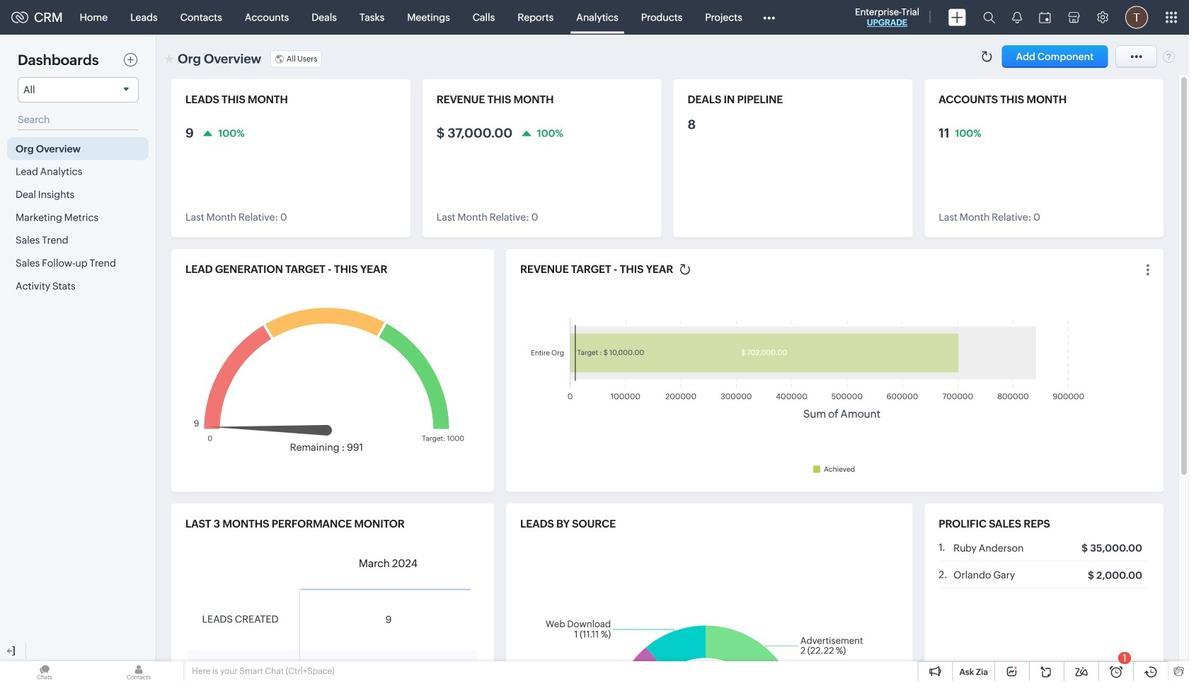 Task type: describe. For each thing, give the bounding box(es) containing it.
chats image
[[0, 662, 89, 682]]

Other Modules field
[[754, 6, 784, 29]]

profile element
[[1117, 0, 1157, 34]]

signals element
[[1004, 0, 1031, 35]]

help image
[[1163, 50, 1175, 63]]



Task type: locate. For each thing, give the bounding box(es) containing it.
create menu image
[[949, 9, 966, 26]]

contacts image
[[94, 662, 183, 682]]

create menu element
[[940, 0, 975, 34]]

None button
[[1002, 45, 1108, 68]]

Search text field
[[18, 110, 138, 130]]

signals image
[[1012, 11, 1022, 23]]

search element
[[975, 0, 1004, 35]]

search image
[[983, 11, 995, 23]]

calendar image
[[1039, 12, 1051, 23]]

logo image
[[11, 12, 28, 23]]

profile image
[[1126, 6, 1148, 29]]

None field
[[18, 77, 139, 103]]



Task type: vqa. For each thing, say whether or not it's contained in the screenshot.
left Save
no



